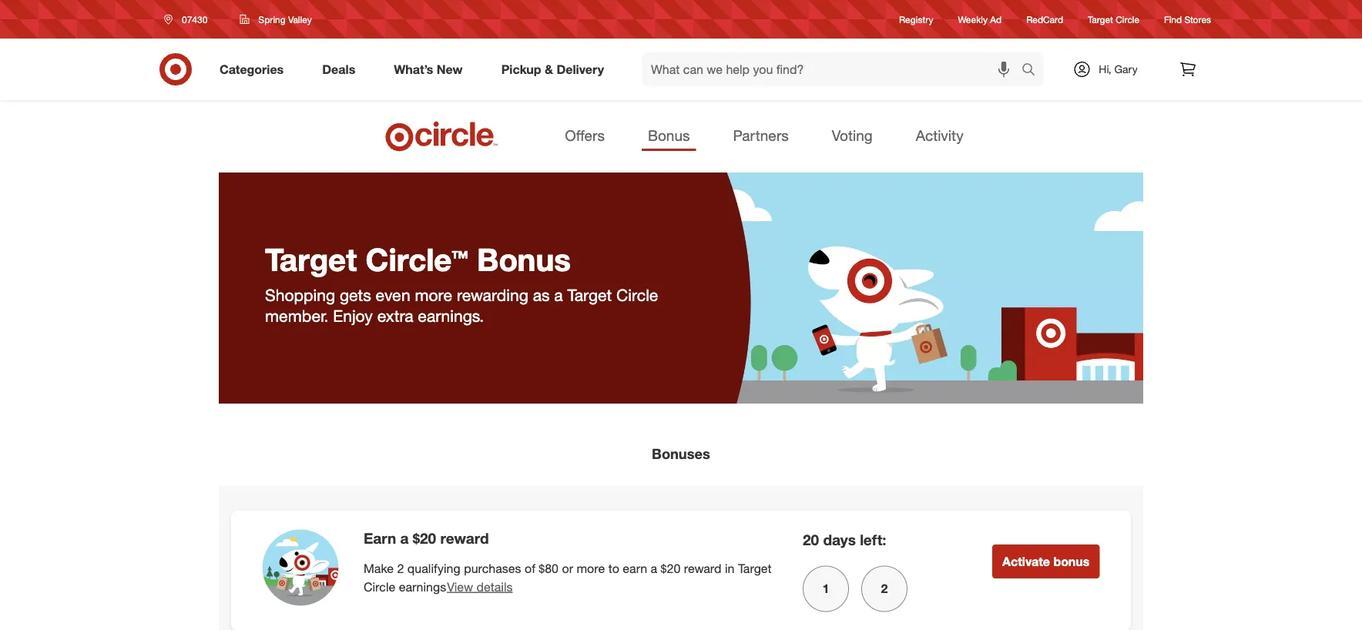 Task type: describe. For each thing, give the bounding box(es) containing it.
What can we help you find? suggestions appear below search field
[[642, 52, 1025, 86]]

voting
[[832, 126, 873, 144]]

deals link
[[309, 52, 375, 86]]

bonuses
[[652, 445, 710, 463]]

member.
[[265, 305, 329, 325]]

spring valley button
[[230, 5, 322, 33]]

registry
[[899, 13, 933, 25]]

in
[[725, 561, 735, 576]]

target circle
[[1088, 13, 1140, 25]]

delivery
[[557, 62, 604, 77]]

target up shopping
[[265, 241, 357, 279]]

target circle link
[[1088, 13, 1140, 26]]

search
[[1015, 63, 1052, 78]]

view
[[447, 580, 473, 595]]

categories
[[220, 62, 284, 77]]

target up hi,
[[1088, 13, 1113, 25]]

circle inside target circle link
[[1116, 13, 1140, 25]]

0 horizontal spatial $20
[[413, 529, 436, 547]]

07430 button
[[154, 5, 224, 33]]

earn
[[364, 529, 396, 547]]

$80
[[539, 561, 559, 576]]

earn a $20 reward
[[364, 529, 489, 547]]

earn
[[623, 561, 647, 576]]

gets
[[340, 285, 371, 305]]

pickup & delivery
[[501, 62, 604, 77]]

stores
[[1185, 13, 1211, 25]]

ad
[[990, 13, 1002, 25]]

partners
[[733, 126, 789, 144]]

earnings
[[399, 580, 446, 595]]

hi, gary
[[1099, 62, 1138, 76]]

new
[[437, 62, 463, 77]]

purchases
[[464, 561, 521, 576]]

target right as
[[567, 285, 612, 305]]

view details button
[[446, 578, 513, 597]]

what's new
[[394, 62, 463, 77]]

voting link
[[826, 122, 879, 151]]

redcard link
[[1026, 13, 1063, 26]]

activity
[[916, 126, 964, 144]]

what's new link
[[381, 52, 482, 86]]

target circle logo image
[[383, 120, 500, 153]]

0 vertical spatial bonus
[[648, 126, 690, 144]]

details
[[476, 580, 513, 595]]

deals
[[322, 62, 355, 77]]

circle inside make 2 qualifying purchases of $80 or more to earn a $20 reward in target circle earnings
[[364, 580, 395, 595]]

activate
[[1002, 554, 1050, 569]]

1 vertical spatial a
[[400, 529, 409, 547]]

&
[[545, 62, 553, 77]]

more for purchases
[[577, 561, 605, 576]]

valley
[[288, 13, 312, 25]]

even
[[376, 285, 410, 305]]

weekly
[[958, 13, 988, 25]]

target inside make 2 qualifying purchases of $80 or more to earn a $20 reward in target circle earnings
[[738, 561, 772, 576]]

pickup & delivery link
[[488, 52, 623, 86]]

to
[[608, 561, 619, 576]]

days
[[823, 531, 856, 549]]

spring
[[258, 13, 286, 25]]



Task type: locate. For each thing, give the bounding box(es) containing it.
view details
[[447, 580, 513, 595]]

a inside target circle ™ bonus shopping gets even more rewarding as a target circle member. enjoy extra earnings.
[[554, 285, 563, 305]]

0 vertical spatial more
[[415, 285, 452, 305]]

1 vertical spatial 2
[[881, 581, 888, 596]]

0 vertical spatial reward
[[440, 529, 489, 547]]

activate bonus button
[[992, 545, 1100, 579]]

weekly ad
[[958, 13, 1002, 25]]

bonus
[[1054, 554, 1090, 569]]

bonus link
[[642, 122, 696, 151]]

2
[[397, 561, 404, 576], [881, 581, 888, 596]]

07430
[[182, 13, 208, 25]]

more
[[415, 285, 452, 305], [577, 561, 605, 576]]

bonus
[[648, 126, 690, 144], [477, 241, 571, 279]]

a
[[554, 285, 563, 305], [400, 529, 409, 547], [651, 561, 657, 576]]

$20 up qualifying
[[413, 529, 436, 547]]

enjoy
[[333, 305, 373, 325]]

shopping
[[265, 285, 335, 305]]

1 horizontal spatial bonus
[[648, 126, 690, 144]]

2 right make
[[397, 561, 404, 576]]

make
[[364, 561, 394, 576]]

more inside target circle ™ bonus shopping gets even more rewarding as a target circle member. enjoy extra earnings.
[[415, 285, 452, 305]]

2 vertical spatial a
[[651, 561, 657, 576]]

0 horizontal spatial reward
[[440, 529, 489, 547]]

partners link
[[727, 122, 795, 151]]

1 vertical spatial bonus
[[477, 241, 571, 279]]

$20 inside make 2 qualifying purchases of $80 or more to earn a $20 reward in target circle earnings
[[661, 561, 681, 576]]

of
[[525, 561, 535, 576]]

find
[[1164, 13, 1182, 25]]

more inside make 2 qualifying purchases of $80 or more to earn a $20 reward in target circle earnings
[[577, 561, 605, 576]]

a for purchases
[[651, 561, 657, 576]]

find stores link
[[1164, 13, 1211, 26]]

categories link
[[206, 52, 303, 86]]

1 vertical spatial more
[[577, 561, 605, 576]]

1
[[822, 581, 829, 596]]

target
[[1088, 13, 1113, 25], [265, 241, 357, 279], [567, 285, 612, 305], [738, 561, 772, 576]]

reward inside make 2 qualifying purchases of $80 or more to earn a $20 reward in target circle earnings
[[684, 561, 722, 576]]

1 horizontal spatial a
[[554, 285, 563, 305]]

1 horizontal spatial reward
[[684, 561, 722, 576]]

reward
[[440, 529, 489, 547], [684, 561, 722, 576]]

1 horizontal spatial 2
[[881, 581, 888, 596]]

a inside make 2 qualifying purchases of $80 or more to earn a $20 reward in target circle earnings
[[651, 561, 657, 576]]

rewarding
[[457, 285, 528, 305]]

earnings.
[[418, 305, 484, 325]]

™
[[452, 244, 468, 278]]

or
[[562, 561, 573, 576]]

activate bonus
[[1002, 554, 1090, 569]]

pickup
[[501, 62, 541, 77]]

left:
[[860, 531, 887, 549]]

0 horizontal spatial a
[[400, 529, 409, 547]]

target circle ™ bonus shopping gets even more rewarding as a target circle member. enjoy extra earnings.
[[265, 241, 658, 325]]

find stores
[[1164, 13, 1211, 25]]

activity link
[[910, 122, 970, 151]]

a for bonus
[[554, 285, 563, 305]]

target right the in
[[738, 561, 772, 576]]

0 vertical spatial 2
[[397, 561, 404, 576]]

reward left the in
[[684, 561, 722, 576]]

circle
[[1116, 13, 1140, 25], [366, 241, 452, 279], [616, 285, 658, 305], [364, 580, 395, 595]]

hi,
[[1099, 62, 1111, 76]]

registry link
[[899, 13, 933, 26]]

offers link
[[559, 122, 611, 151]]

1 horizontal spatial more
[[577, 561, 605, 576]]

0 vertical spatial $20
[[413, 529, 436, 547]]

what's
[[394, 62, 433, 77]]

0 horizontal spatial more
[[415, 285, 452, 305]]

extra
[[377, 305, 413, 325]]

0 horizontal spatial bonus
[[477, 241, 571, 279]]

redcard
[[1026, 13, 1063, 25]]

gary
[[1114, 62, 1138, 76]]

qualifying
[[407, 561, 461, 576]]

as
[[533, 285, 550, 305]]

more for bonus
[[415, 285, 452, 305]]

1 vertical spatial reward
[[684, 561, 722, 576]]

search button
[[1015, 52, 1052, 89]]

$20 right earn
[[661, 561, 681, 576]]

1 vertical spatial $20
[[661, 561, 681, 576]]

bonus inside target circle ™ bonus shopping gets even more rewarding as a target circle member. enjoy extra earnings.
[[477, 241, 571, 279]]

more up earnings.
[[415, 285, 452, 305]]

2 down left:
[[881, 581, 888, 596]]

spring valley
[[258, 13, 312, 25]]

20 days left:
[[803, 531, 887, 549]]

weekly ad link
[[958, 13, 1002, 26]]

more left to
[[577, 561, 605, 576]]

offers
[[565, 126, 605, 144]]

$20
[[413, 529, 436, 547], [661, 561, 681, 576]]

20
[[803, 531, 819, 549]]

reward up purchases
[[440, 529, 489, 547]]

0 horizontal spatial 2
[[397, 561, 404, 576]]

2 horizontal spatial a
[[651, 561, 657, 576]]

make 2 qualifying purchases of $80 or more to earn a $20 reward in target circle earnings
[[364, 561, 772, 595]]

0 vertical spatial a
[[554, 285, 563, 305]]

2 inside make 2 qualifying purchases of $80 or more to earn a $20 reward in target circle earnings
[[397, 561, 404, 576]]

1 horizontal spatial $20
[[661, 561, 681, 576]]



Task type: vqa. For each thing, say whether or not it's contained in the screenshot.
2 to the left
yes



